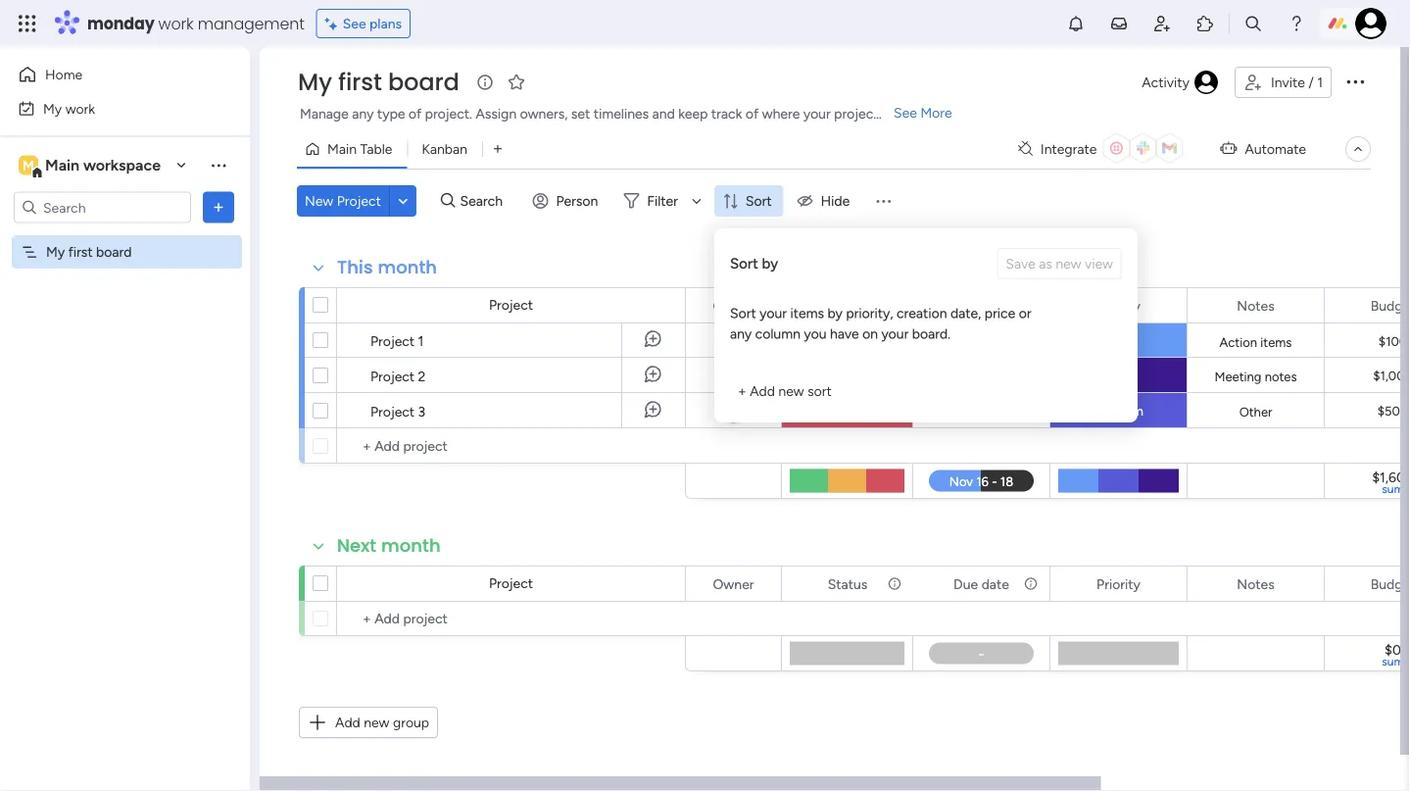 Task type: describe. For each thing, give the bounding box(es) containing it.
menu image
[[874, 191, 893, 211]]

+ add new sort
[[738, 383, 832, 399]]

workspace image
[[19, 154, 38, 176]]

home button
[[12, 59, 211, 90]]

column
[[755, 325, 801, 342]]

assign
[[476, 105, 517, 122]]

workspace
[[83, 156, 161, 174]]

automate
[[1245, 141, 1307, 157]]

set
[[571, 105, 590, 122]]

creation
[[897, 305, 947, 322]]

stands.
[[882, 105, 926, 122]]

collapse board header image
[[1351, 141, 1367, 157]]

0 horizontal spatial new
[[364, 714, 390, 731]]

filter button
[[616, 185, 709, 217]]

type
[[377, 105, 405, 122]]

hide button
[[790, 185, 862, 217]]

sort for sort
[[746, 193, 772, 209]]

next month
[[337, 533, 441, 558]]

board inside list box
[[96, 244, 132, 260]]

timelines
[[594, 105, 649, 122]]

column information image for status
[[887, 298, 903, 313]]

owner for this month
[[713, 297, 754, 314]]

it
[[880, 333, 888, 349]]

see more link
[[892, 103, 954, 123]]

kanban
[[422, 141, 468, 157]]

filter
[[647, 193, 678, 209]]

dapulse integrations image
[[1018, 142, 1033, 156]]

or
[[1019, 305, 1032, 322]]

1 of from the left
[[409, 105, 422, 122]]

add new group
[[335, 714, 429, 731]]

john smith image
[[1356, 8, 1387, 39]]

2
[[418, 368, 426, 384]]

sort for sort by
[[730, 255, 759, 272]]

sum for $0
[[1382, 654, 1405, 669]]

0 horizontal spatial your
[[760, 305, 787, 322]]

other
[[1240, 404, 1273, 420]]

sort
[[808, 383, 832, 399]]

1 + add project text field from the top
[[347, 434, 676, 458]]

add new group button
[[299, 707, 438, 738]]

and
[[653, 105, 675, 122]]

$1,600
[[1373, 469, 1411, 485]]

1 priority from the top
[[1097, 297, 1141, 314]]

project 1
[[371, 332, 424, 349]]

main for main workspace
[[45, 156, 79, 174]]

notes for 1st notes field from the bottom of the page
[[1237, 575, 1275, 592]]

items inside the sort your items by priority, creation date, price or any column you have on your board.
[[791, 305, 825, 322]]

2 + add project text field from the top
[[347, 607, 676, 630]]

0 vertical spatial my
[[298, 66, 332, 99]]

/
[[1309, 74, 1314, 91]]

my inside button
[[43, 100, 62, 117]]

see for see more
[[894, 104, 917, 121]]

notes for 2nd notes field from the bottom of the page
[[1237, 297, 1275, 314]]

add inside add new group button
[[335, 714, 361, 731]]

$1,000
[[1374, 368, 1411, 384]]

add view image
[[494, 142, 502, 156]]

board.
[[912, 325, 951, 342]]

workspace options image
[[209, 155, 228, 175]]

show board description image
[[473, 73, 497, 92]]

search everything image
[[1244, 14, 1264, 33]]

manage
[[300, 105, 349, 122]]

add inside the + add new sort button
[[750, 383, 775, 399]]

sum for $1,600
[[1382, 482, 1405, 496]]

3
[[418, 403, 426, 420]]

due for 2nd due date field from the bottom of the page
[[954, 297, 979, 314]]

invite
[[1271, 74, 1306, 91]]

options image
[[209, 198, 228, 217]]

you
[[804, 325, 827, 342]]

see more
[[894, 104, 953, 121]]

owner field for next month
[[708, 573, 759, 595]]

0 vertical spatial board
[[388, 66, 460, 99]]

integrate
[[1041, 141, 1097, 157]]

This month field
[[332, 255, 442, 280]]

management
[[198, 12, 305, 34]]

+
[[738, 383, 747, 399]]

+ add new sort button
[[730, 375, 840, 407]]

sort button
[[715, 185, 784, 217]]

1 horizontal spatial items
[[1261, 334, 1292, 350]]

2 due date from the top
[[954, 575, 1010, 592]]

medium
[[1094, 402, 1144, 419]]

work for monday
[[158, 12, 194, 34]]

1 due date field from the top
[[949, 295, 1014, 316]]

$0 sum
[[1382, 641, 1405, 669]]

2 status from the top
[[828, 575, 868, 592]]

project.
[[425, 105, 472, 122]]

column information image for due date
[[1023, 576, 1039, 592]]

my work
[[43, 100, 95, 117]]

stuck
[[830, 402, 865, 419]]

my first board inside my first board list box
[[46, 244, 132, 260]]

$1,600 sum
[[1373, 469, 1411, 496]]

budge for 2nd budge field from the bottom of the page
[[1371, 297, 1411, 314]]

working on it
[[807, 333, 888, 349]]

Next month field
[[332, 533, 446, 559]]

sort for sort your items by priority, creation date, price or any column you have on your board.
[[730, 305, 757, 322]]

new project button
[[297, 185, 389, 217]]

this month
[[337, 255, 437, 280]]

column information image for due date
[[1023, 298, 1039, 313]]

date for first due date field from the bottom of the page
[[982, 575, 1010, 592]]

1 inside invite / 1 "button"
[[1318, 74, 1323, 91]]

more
[[921, 104, 953, 121]]

budge for second budge field from the top
[[1371, 575, 1411, 592]]

owner for next month
[[713, 575, 754, 592]]

action items
[[1220, 334, 1292, 350]]

monday
[[87, 12, 154, 34]]

first inside list box
[[68, 244, 93, 260]]

activity
[[1142, 74, 1190, 91]]

due for first due date field from the bottom of the page
[[954, 575, 979, 592]]

see for see plans
[[343, 15, 366, 32]]

invite / 1 button
[[1235, 67, 1332, 98]]

main table button
[[297, 133, 407, 165]]

date for 2nd due date field from the bottom of the page
[[982, 297, 1010, 314]]

plans
[[370, 15, 402, 32]]

this
[[337, 255, 373, 280]]

1 status field from the top
[[823, 295, 873, 316]]

2 due date field from the top
[[949, 573, 1014, 595]]

invite members image
[[1153, 14, 1172, 33]]

where
[[762, 105, 800, 122]]

workspace selection element
[[19, 153, 164, 179]]

1 due date from the top
[[954, 297, 1010, 314]]

m
[[23, 157, 34, 174]]

track
[[712, 105, 742, 122]]



Task type: locate. For each thing, give the bounding box(es) containing it.
on
[[863, 325, 878, 342], [861, 333, 876, 349]]

Due date field
[[949, 295, 1014, 316], [949, 573, 1014, 595]]

0 horizontal spatial my first board
[[46, 244, 132, 260]]

1 vertical spatial see
[[894, 104, 917, 121]]

0 vertical spatial priority
[[1097, 297, 1141, 314]]

my up manage
[[298, 66, 332, 99]]

main workspace
[[45, 156, 161, 174]]

option
[[0, 234, 250, 238]]

1 horizontal spatial new
[[779, 383, 804, 399]]

0 vertical spatial status
[[828, 297, 868, 314]]

0 vertical spatial date
[[982, 297, 1010, 314]]

my down search in workspace field
[[46, 244, 65, 260]]

1 vertical spatial new
[[364, 714, 390, 731]]

0 vertical spatial any
[[352, 105, 374, 122]]

1 due from the top
[[954, 297, 979, 314]]

1 notes field from the top
[[1233, 295, 1280, 316]]

1 vertical spatial sum
[[1382, 654, 1405, 669]]

0 vertical spatial budge field
[[1366, 295, 1411, 316]]

your up column
[[760, 305, 787, 322]]

0 vertical spatial first
[[338, 66, 382, 99]]

1 horizontal spatial column information image
[[1023, 576, 1039, 592]]

1 vertical spatial status
[[828, 575, 868, 592]]

my first board down search in workspace field
[[46, 244, 132, 260]]

see inside see more link
[[894, 104, 917, 121]]

due
[[954, 297, 979, 314], [954, 575, 979, 592]]

group
[[393, 714, 429, 731]]

main left table
[[327, 141, 357, 157]]

1 column information image from the left
[[887, 576, 903, 592]]

date,
[[951, 305, 982, 322]]

project inside button
[[337, 193, 381, 209]]

Notes field
[[1233, 295, 1280, 316], [1233, 573, 1280, 595]]

project
[[834, 105, 879, 122]]

sum inside $1,600 sum
[[1382, 482, 1405, 496]]

0 horizontal spatial any
[[352, 105, 374, 122]]

0 vertical spatial see
[[343, 15, 366, 32]]

my inside list box
[[46, 244, 65, 260]]

priority
[[1097, 297, 1141, 314], [1097, 575, 1141, 592]]

priority,
[[846, 305, 894, 322]]

0 vertical spatial budge
[[1371, 297, 1411, 314]]

1 right /
[[1318, 74, 1323, 91]]

owners,
[[520, 105, 568, 122]]

1 vertical spatial your
[[760, 305, 787, 322]]

keep
[[679, 105, 708, 122]]

add
[[750, 383, 775, 399], [335, 714, 361, 731]]

sort your items by priority, creation date, price or any column you have on your board.
[[730, 305, 1032, 342]]

1 horizontal spatial by
[[828, 305, 843, 322]]

sort inside the sort your items by priority, creation date, price or any column you have on your board.
[[730, 305, 757, 322]]

2 sum from the top
[[1382, 654, 1405, 669]]

price
[[985, 305, 1016, 322]]

$100
[[1379, 334, 1408, 349]]

new
[[305, 193, 334, 209]]

add right +
[[750, 383, 775, 399]]

month for next month
[[381, 533, 441, 558]]

any inside the sort your items by priority, creation date, price or any column you have on your board.
[[730, 325, 752, 342]]

1 vertical spatial date
[[982, 575, 1010, 592]]

owner field for this month
[[708, 295, 759, 316]]

sort by
[[730, 255, 779, 272]]

new left group
[[364, 714, 390, 731]]

1 vertical spatial sort
[[730, 255, 759, 272]]

2 owner field from the top
[[708, 573, 759, 595]]

your for you
[[882, 325, 909, 342]]

1 owner from the top
[[713, 297, 754, 314]]

0 vertical spatial 1
[[1318, 74, 1323, 91]]

0 vertical spatial add
[[750, 383, 775, 399]]

Status field
[[823, 295, 873, 316], [823, 573, 873, 595]]

work right monday
[[158, 12, 194, 34]]

2 column information image from the left
[[1023, 298, 1039, 313]]

working
[[807, 333, 857, 349]]

0 vertical spatial notes
[[1237, 297, 1275, 314]]

1 vertical spatial due date field
[[949, 573, 1014, 595]]

status
[[828, 297, 868, 314], [828, 575, 868, 592]]

1 column information image from the left
[[887, 298, 903, 313]]

1 vertical spatial my first board
[[46, 244, 132, 260]]

work down home
[[65, 100, 95, 117]]

month for this month
[[378, 255, 437, 280]]

2 of from the left
[[746, 105, 759, 122]]

v2 search image
[[441, 190, 455, 212]]

2 budge field from the top
[[1366, 573, 1411, 595]]

My first board field
[[293, 66, 464, 99]]

1 owner field from the top
[[708, 295, 759, 316]]

$500
[[1378, 403, 1409, 419]]

meeting
[[1215, 369, 1262, 384]]

1 date from the top
[[982, 297, 1010, 314]]

month right next
[[381, 533, 441, 558]]

2 priority field from the top
[[1092, 573, 1146, 595]]

2 column information image from the left
[[1023, 576, 1039, 592]]

of right "type"
[[409, 105, 422, 122]]

2 horizontal spatial your
[[882, 325, 909, 342]]

0 vertical spatial new
[[779, 383, 804, 399]]

sort right arrow down icon
[[746, 193, 772, 209]]

main inside workspace selection element
[[45, 156, 79, 174]]

my first board list box
[[0, 231, 250, 533]]

budge
[[1371, 297, 1411, 314], [1371, 575, 1411, 592]]

by up have
[[828, 305, 843, 322]]

my first board up "type"
[[298, 66, 460, 99]]

my work button
[[12, 93, 211, 124]]

1 status from the top
[[828, 297, 868, 314]]

sort inside popup button
[[746, 193, 772, 209]]

2 budge from the top
[[1371, 575, 1411, 592]]

1 vertical spatial work
[[65, 100, 95, 117]]

inbox image
[[1110, 14, 1129, 33]]

1 vertical spatial budge field
[[1366, 573, 1411, 595]]

Priority field
[[1092, 295, 1146, 316], [1092, 573, 1146, 595]]

0 vertical spatial + add project text field
[[347, 434, 676, 458]]

2 owner from the top
[[713, 575, 754, 592]]

angle down image
[[399, 194, 408, 208]]

0 vertical spatial notes field
[[1233, 295, 1280, 316]]

activity button
[[1134, 67, 1227, 98]]

notes
[[1237, 297, 1275, 314], [1237, 575, 1275, 592]]

1 horizontal spatial any
[[730, 325, 752, 342]]

due date
[[954, 297, 1010, 314], [954, 575, 1010, 592]]

have
[[830, 325, 859, 342]]

0 vertical spatial your
[[804, 105, 831, 122]]

apps image
[[1196, 14, 1216, 33]]

1 vertical spatial add
[[335, 714, 361, 731]]

main inside button
[[327, 141, 357, 157]]

1 horizontal spatial of
[[746, 105, 759, 122]]

by inside the sort your items by priority, creation date, price or any column you have on your board.
[[828, 305, 843, 322]]

first up "type"
[[338, 66, 382, 99]]

monday work management
[[87, 12, 305, 34]]

+ Add project text field
[[347, 434, 676, 458], [347, 607, 676, 630]]

2 vertical spatial your
[[882, 325, 909, 342]]

0 vertical spatial status field
[[823, 295, 873, 316]]

2 notes from the top
[[1237, 575, 1275, 592]]

your down priority,
[[882, 325, 909, 342]]

project
[[337, 193, 381, 209], [489, 297, 533, 313], [371, 332, 415, 349], [371, 368, 415, 384], [371, 403, 415, 420], [489, 575, 533, 592]]

on inside the sort your items by priority, creation date, price or any column you have on your board.
[[863, 325, 878, 342]]

1 vertical spatial priority field
[[1092, 573, 1146, 595]]

0 vertical spatial due date
[[954, 297, 1010, 314]]

1 budge field from the top
[[1366, 295, 1411, 316]]

see plans button
[[316, 9, 411, 38]]

work inside my work button
[[65, 100, 95, 117]]

1 horizontal spatial work
[[158, 12, 194, 34]]

Budge field
[[1366, 295, 1411, 316], [1366, 573, 1411, 595]]

1 horizontal spatial first
[[338, 66, 382, 99]]

0 vertical spatial sum
[[1382, 482, 1405, 496]]

1 horizontal spatial your
[[804, 105, 831, 122]]

1 notes from the top
[[1237, 297, 1275, 314]]

1 vertical spatial owner
[[713, 575, 754, 592]]

0 vertical spatial owner
[[713, 297, 754, 314]]

options image
[[1344, 69, 1368, 93]]

sort down sort popup button
[[730, 255, 759, 272]]

1 horizontal spatial column information image
[[1023, 298, 1039, 313]]

0 vertical spatial due date field
[[949, 295, 1014, 316]]

1 up 2
[[418, 332, 424, 349]]

0 vertical spatial due
[[954, 297, 979, 314]]

2 date from the top
[[982, 575, 1010, 592]]

month
[[378, 255, 437, 280], [381, 533, 441, 558]]

any left column
[[730, 325, 752, 342]]

0 horizontal spatial see
[[343, 15, 366, 32]]

items
[[791, 305, 825, 322], [1261, 334, 1292, 350]]

1 vertical spatial due
[[954, 575, 979, 592]]

1 sum from the top
[[1382, 482, 1405, 496]]

1 vertical spatial owner field
[[708, 573, 759, 595]]

board up project. at top left
[[388, 66, 460, 99]]

2 vertical spatial my
[[46, 244, 65, 260]]

work for my
[[65, 100, 95, 117]]

0 horizontal spatial by
[[762, 255, 779, 272]]

select product image
[[18, 14, 37, 33]]

notifications image
[[1067, 14, 1086, 33]]

board down search in workspace field
[[96, 244, 132, 260]]

0 horizontal spatial board
[[96, 244, 132, 260]]

main right workspace icon
[[45, 156, 79, 174]]

1 vertical spatial + add project text field
[[347, 607, 676, 630]]

see left plans
[[343, 15, 366, 32]]

1 vertical spatial first
[[68, 244, 93, 260]]

main for main table
[[327, 141, 357, 157]]

1 vertical spatial notes
[[1237, 575, 1275, 592]]

add to favorites image
[[507, 72, 526, 92]]

1 vertical spatial month
[[381, 533, 441, 558]]

$0
[[1385, 641, 1402, 658]]

notes
[[1265, 369, 1297, 384]]

month right this
[[378, 255, 437, 280]]

person
[[556, 193, 598, 209]]

your for track
[[804, 105, 831, 122]]

person button
[[525, 185, 610, 217]]

add left group
[[335, 714, 361, 731]]

0 vertical spatial month
[[378, 255, 437, 280]]

home
[[45, 66, 83, 83]]

1 horizontal spatial see
[[894, 104, 917, 121]]

autopilot image
[[1221, 136, 1238, 161]]

0 horizontal spatial items
[[791, 305, 825, 322]]

action
[[1220, 334, 1258, 350]]

1 horizontal spatial 1
[[1318, 74, 1323, 91]]

2 due from the top
[[954, 575, 979, 592]]

my
[[298, 66, 332, 99], [43, 100, 62, 117], [46, 244, 65, 260]]

budge up $100
[[1371, 297, 1411, 314]]

Search field
[[455, 187, 514, 215]]

column information image
[[887, 576, 903, 592], [1023, 576, 1039, 592]]

main table
[[327, 141, 393, 157]]

1 vertical spatial budge
[[1371, 575, 1411, 592]]

board
[[388, 66, 460, 99], [96, 244, 132, 260]]

0 vertical spatial items
[[791, 305, 825, 322]]

0 horizontal spatial column information image
[[887, 576, 903, 592]]

sort up column
[[730, 305, 757, 322]]

0 horizontal spatial first
[[68, 244, 93, 260]]

1 priority field from the top
[[1092, 295, 1146, 316]]

first down search in workspace field
[[68, 244, 93, 260]]

0 horizontal spatial column information image
[[887, 298, 903, 313]]

of right track
[[746, 105, 759, 122]]

1 vertical spatial due date
[[954, 575, 1010, 592]]

1 vertical spatial board
[[96, 244, 132, 260]]

0 horizontal spatial of
[[409, 105, 422, 122]]

1 vertical spatial priority
[[1097, 575, 1141, 592]]

1 vertical spatial notes field
[[1233, 573, 1280, 595]]

meeting notes
[[1215, 369, 1297, 384]]

1 budge from the top
[[1371, 297, 1411, 314]]

0 horizontal spatial add
[[335, 714, 361, 731]]

see left more
[[894, 104, 917, 121]]

project 3
[[371, 403, 426, 420]]

Owner field
[[708, 295, 759, 316], [708, 573, 759, 595]]

items up notes
[[1261, 334, 1292, 350]]

first
[[338, 66, 382, 99], [68, 244, 93, 260]]

budge field up $100
[[1366, 295, 1411, 316]]

2 notes field from the top
[[1233, 573, 1280, 595]]

1 vertical spatial any
[[730, 325, 752, 342]]

next
[[337, 533, 377, 558]]

v2 overdue deadline image
[[920, 332, 936, 350]]

arrow down image
[[685, 189, 709, 213]]

column information image
[[887, 298, 903, 313], [1023, 298, 1039, 313]]

2 vertical spatial sort
[[730, 305, 757, 322]]

hide
[[821, 193, 850, 209]]

new project
[[305, 193, 381, 209]]

column information image for status
[[887, 576, 903, 592]]

1 vertical spatial items
[[1261, 334, 1292, 350]]

date
[[982, 297, 1010, 314], [982, 575, 1010, 592]]

1 vertical spatial 1
[[418, 332, 424, 349]]

help image
[[1287, 14, 1307, 33]]

project 2
[[371, 368, 426, 384]]

1 horizontal spatial main
[[327, 141, 357, 157]]

1 vertical spatial by
[[828, 305, 843, 322]]

invite / 1
[[1271, 74, 1323, 91]]

column information image up it
[[887, 298, 903, 313]]

see
[[343, 15, 366, 32], [894, 104, 917, 121]]

sum
[[1382, 482, 1405, 496], [1382, 654, 1405, 669]]

any left "type"
[[352, 105, 374, 122]]

by down sort popup button
[[762, 255, 779, 272]]

new left sort
[[779, 383, 804, 399]]

1 horizontal spatial my first board
[[298, 66, 460, 99]]

your right where
[[804, 105, 831, 122]]

0 vertical spatial sort
[[746, 193, 772, 209]]

main
[[327, 141, 357, 157], [45, 156, 79, 174]]

column information image right price at the right top of page
[[1023, 298, 1039, 313]]

1 horizontal spatial board
[[388, 66, 460, 99]]

manage any type of project. assign owners, set timelines and keep track of where your project stands.
[[300, 105, 926, 122]]

0 vertical spatial priority field
[[1092, 295, 1146, 316]]

0 vertical spatial owner field
[[708, 295, 759, 316]]

budge up the $0
[[1371, 575, 1411, 592]]

1 horizontal spatial add
[[750, 383, 775, 399]]

0 horizontal spatial main
[[45, 156, 79, 174]]

budge field up the $0
[[1366, 573, 1411, 595]]

0 horizontal spatial 1
[[418, 332, 424, 349]]

1 vertical spatial my
[[43, 100, 62, 117]]

0 vertical spatial by
[[762, 255, 779, 272]]

items up you
[[791, 305, 825, 322]]

2 status field from the top
[[823, 573, 873, 595]]

any
[[352, 105, 374, 122], [730, 325, 752, 342]]

see plans
[[343, 15, 402, 32]]

kanban button
[[407, 133, 482, 165]]

Search in workspace field
[[41, 196, 164, 219]]

1
[[1318, 74, 1323, 91], [418, 332, 424, 349]]

1 vertical spatial status field
[[823, 573, 873, 595]]

table
[[360, 141, 393, 157]]

my down home
[[43, 100, 62, 117]]

0 vertical spatial work
[[158, 12, 194, 34]]

2 priority from the top
[[1097, 575, 1141, 592]]

0 vertical spatial my first board
[[298, 66, 460, 99]]

see inside see plans button
[[343, 15, 366, 32]]

0 horizontal spatial work
[[65, 100, 95, 117]]



Task type: vqa. For each thing, say whether or not it's contained in the screenshot.
notes FIELD
yes



